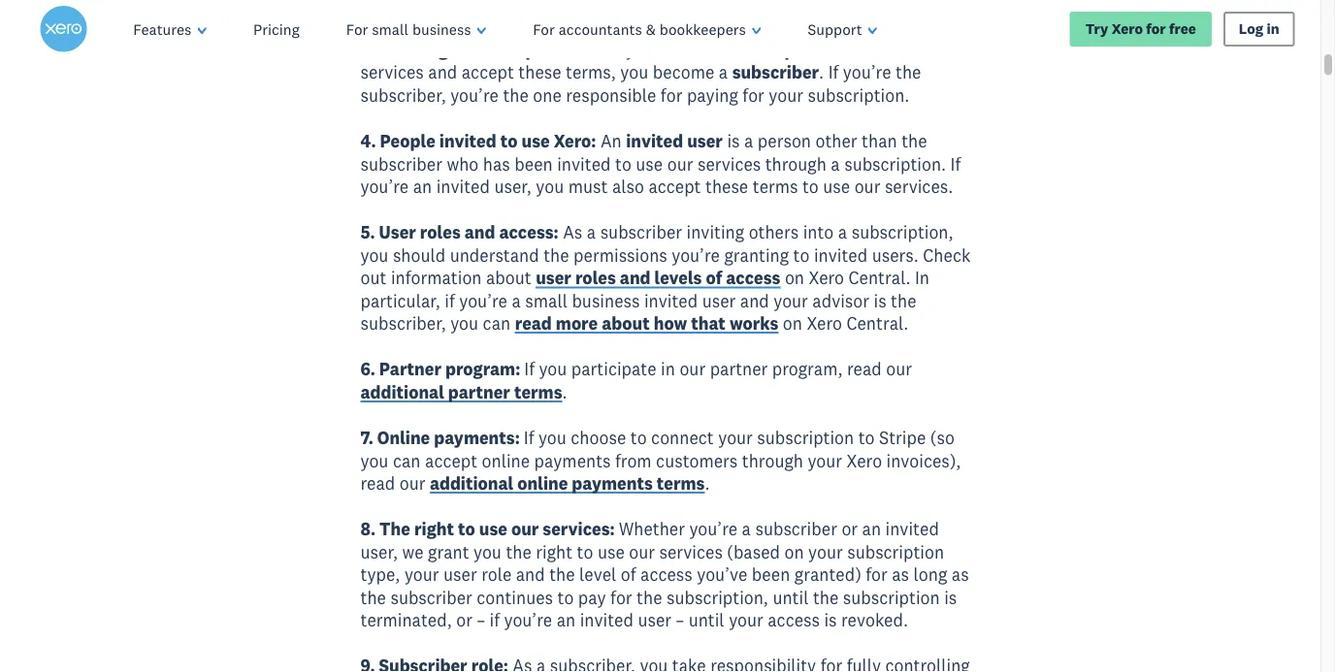 Task type: vqa. For each thing, say whether or not it's contained in the screenshot.
the topmost transactions
no



Task type: locate. For each thing, give the bounding box(es) containing it.
2 for from the left
[[533, 19, 555, 38]]

2 subscriber, from the top
[[361, 313, 446, 334]]

we
[[402, 541, 424, 563]]

can inside on xero central. in particular, if you're a small business invited user and your advisor is the subscriber, you can
[[483, 313, 511, 334]]

1 horizontal spatial or
[[842, 519, 858, 540]]

1 vertical spatial about
[[602, 313, 650, 334]]

been down "(based"
[[752, 564, 790, 585]]

subscriber, inside on xero central. in particular, if you're a small business invited user and your advisor is the subscriber, you can
[[361, 313, 446, 334]]

become
[[653, 62, 714, 83]]

until down "you've"
[[689, 610, 725, 631]]

0 vertical spatial .
[[819, 62, 824, 83]]

if inside if you choose to connect your subscription to stripe (so you can accept online payments from customers through your xero invoices), read our
[[524, 427, 534, 449]]

if
[[828, 62, 839, 83], [951, 153, 961, 174], [524, 359, 535, 380], [524, 427, 534, 449]]

you're inside on xero central. in particular, if you're a small business invited user and your advisor is the subscriber, you can
[[459, 290, 507, 311]]

an down people
[[413, 176, 432, 197]]

1 horizontal spatial about
[[602, 313, 650, 334]]

. down 'support'
[[819, 62, 824, 83]]

as left long at the bottom of page
[[892, 564, 909, 585]]

features button
[[110, 0, 230, 58]]

subscriber inside is a person other than the subscriber who has been invited to use our services through a subscription. if you're an invited user, you must also accept these terms to use our services.
[[361, 153, 442, 174]]

0 vertical spatial or
[[842, 519, 858, 540]]

0 horizontal spatial of
[[621, 564, 636, 585]]

you inside as a subscriber inviting others into a subscription, you should understand the permissions you're granting to invited users. check out information about
[[361, 245, 389, 266]]

1 vertical spatial business
[[572, 290, 640, 311]]

on inside whether you're a subscriber or an invited user, we grant you the right to use our services (based on your subscription type, your user role and the level of access you've been granted) for as long as the subscriber continues to pay for the subscription, until the subscription is terminated, or – if you're an invited user – until your access is revoked.
[[785, 541, 804, 563]]

1 for from the left
[[346, 19, 368, 38]]

in right the log
[[1267, 20, 1280, 38]]

8.
[[361, 519, 376, 540]]

0 vertical spatial if
[[445, 290, 455, 311]]

through down person
[[765, 153, 827, 174]]

0 vertical spatial user,
[[494, 176, 532, 197]]

access
[[726, 267, 781, 289], [641, 564, 693, 585], [768, 610, 820, 631]]

on down granting
[[785, 267, 804, 289]]

subscription inside if you choose to connect your subscription to stripe (so you can accept online payments from customers through your xero invoices), read our
[[757, 427, 854, 449]]

2 vertical spatial on
[[785, 541, 804, 563]]

1 horizontal spatial user,
[[494, 176, 532, 197]]

1 vertical spatial or
[[456, 610, 473, 631]]

right
[[414, 519, 454, 540], [536, 541, 573, 563]]

to inside as a subscriber inviting others into a subscription, you should understand the permissions you're granting to invited users. check out information about
[[793, 245, 810, 266]]

and down 'permissions' on the left top of page
[[620, 267, 651, 289]]

how
[[654, 313, 687, 334]]

our inside to use our services and accept these terms, you become a
[[884, 39, 910, 60]]

is a person other than the subscriber who has been invited to use our services through a subscription. if you're an invited user, you must also accept these terms to use our services.
[[361, 130, 961, 197]]

and
[[428, 62, 457, 83], [465, 222, 495, 243], [620, 267, 651, 289], [740, 290, 769, 311], [516, 564, 545, 585]]

if down information
[[445, 290, 455, 311]]

1 vertical spatial these
[[705, 176, 748, 197]]

0 vertical spatial right
[[414, 519, 454, 540]]

additional inside 6. partner program: if you participate in our partner program, read our additional partner terms .
[[361, 381, 444, 403]]

or
[[842, 519, 858, 540], [456, 610, 473, 631]]

user roles and levels of access link
[[536, 267, 781, 292]]

invited right an
[[626, 130, 683, 152]]

a right creating
[[452, 39, 462, 60]]

whether you're a subscriber or an invited user, we grant you the right to use our services (based on your subscription type, your user role and the level of access you've been granted) for as long as the subscriber continues to pay for the subscription, until the subscription is terminated, or – if you're an invited user – until your access is revoked.
[[361, 519, 969, 631]]

you're up levels
[[672, 245, 720, 266]]

0 vertical spatial small
[[372, 19, 409, 38]]

a right "as"
[[587, 222, 596, 243]]

1 horizontal spatial terms
[[657, 473, 705, 494]]

0 horizontal spatial –
[[477, 610, 485, 631]]

advisor
[[813, 290, 869, 311]]

read
[[515, 313, 552, 334], [847, 359, 882, 380], [361, 473, 395, 494]]

or up granted)
[[842, 519, 858, 540]]

subscriber down people
[[361, 153, 442, 174]]

business up creating
[[412, 19, 471, 38]]

1 vertical spatial right
[[536, 541, 573, 563]]

services inside to use our services and accept these terms, you become a
[[361, 62, 424, 83]]

0 horizontal spatial right
[[414, 519, 454, 540]]

access down whether
[[641, 564, 693, 585]]

subscription, inside whether you're a subscriber or an invited user, we grant you the right to use our services (based on your subscription type, your user role and the level of access you've been granted) for as long as the subscriber continues to pay for the subscription, until the subscription is terminated, or – if you're an invited user – until your access is revoked.
[[667, 587, 768, 608]]

our up than
[[884, 39, 910, 60]]

accept inside if you choose to connect your subscription to stripe (so you can accept online payments from customers through your xero invoices), read our
[[425, 450, 478, 471]]

invited inside as a subscriber inviting others into a subscription, you should understand the permissions you're granting to invited users. check out information about
[[814, 245, 868, 266]]

0 vertical spatial until
[[773, 587, 809, 608]]

the right than
[[902, 130, 927, 152]]

others
[[749, 222, 799, 243]]

on
[[785, 267, 804, 289], [783, 313, 802, 334], [785, 541, 804, 563]]

2 vertical spatial accept
[[425, 450, 478, 471]]

check
[[923, 245, 971, 266]]

1 vertical spatial partner
[[448, 381, 510, 403]]

1 vertical spatial roles
[[575, 267, 616, 289]]

access:
[[499, 222, 559, 243]]

0 vertical spatial can
[[483, 313, 511, 334]]

2 horizontal spatial an
[[862, 519, 881, 540]]

1 vertical spatial been
[[752, 564, 790, 585]]

your inside on xero central. in particular, if you're a small business invited user and your advisor is the subscriber, you can
[[774, 290, 808, 311]]

an down services:
[[557, 610, 576, 631]]

1 vertical spatial if
[[490, 610, 500, 631]]

as
[[563, 222, 583, 243]]

1 horizontal spatial right
[[536, 541, 573, 563]]

0 vertical spatial through
[[765, 153, 827, 174]]

1 horizontal spatial small
[[525, 290, 568, 311]]

2 vertical spatial an
[[557, 610, 576, 631]]

from
[[615, 450, 652, 471]]

1 horizontal spatial can
[[483, 313, 511, 334]]

payments
[[534, 450, 611, 471], [572, 473, 653, 494]]

an inside is a person other than the subscriber who has been invited to use our services through a subscription. if you're an invited user, you must also accept these terms to use our services.
[[413, 176, 432, 197]]

0 vertical spatial terms
[[753, 176, 798, 197]]

0 horizontal spatial about
[[486, 267, 531, 289]]

a left person
[[744, 130, 753, 152]]

0 horizontal spatial if
[[445, 290, 455, 311]]

for inside dropdown button
[[533, 19, 555, 38]]

1 horizontal spatial subscription,
[[852, 222, 953, 243]]

2 vertical spatial access
[[768, 610, 820, 631]]

1 horizontal spatial as
[[952, 564, 969, 585]]

1 subscriber, from the top
[[361, 84, 446, 106]]

been inside is a person other than the subscriber who has been invited to use our services through a subscription. if you're an invited user, you must also accept these terms to use our services.
[[515, 153, 553, 174]]

you've
[[697, 564, 748, 585]]

user,
[[494, 176, 532, 197], [361, 541, 398, 563]]

2 horizontal spatial terms
[[753, 176, 798, 197]]

1 horizontal spatial of
[[706, 267, 722, 289]]

1 horizontal spatial .
[[705, 473, 710, 494]]

of
[[706, 267, 722, 289], [621, 564, 636, 585]]

continues
[[477, 587, 553, 608]]

1 vertical spatial of
[[621, 564, 636, 585]]

out
[[361, 267, 387, 289]]

0 vertical spatial subscription,
[[852, 222, 953, 243]]

use up level
[[598, 541, 625, 563]]

1 vertical spatial until
[[689, 610, 725, 631]]

central. down users.
[[849, 267, 911, 289]]

0 vertical spatial subscription.
[[808, 84, 910, 106]]

0 horizontal spatial small
[[372, 19, 409, 38]]

central. down advisor
[[847, 313, 909, 334]]

additional
[[361, 381, 444, 403], [430, 473, 514, 494]]

2 horizontal spatial read
[[847, 359, 882, 380]]

0 horizontal spatial .
[[562, 381, 567, 403]]

business inside on xero central. in particular, if you're a small business invited user and your advisor is the subscriber, you can
[[572, 290, 640, 311]]

0 vertical spatial an
[[413, 176, 432, 197]]

to down 'support'
[[832, 39, 848, 60]]

0 vertical spatial online
[[482, 450, 530, 471]]

0 horizontal spatial business
[[412, 19, 471, 38]]

through
[[765, 153, 827, 174], [742, 450, 803, 471]]

invited
[[439, 130, 497, 152], [626, 130, 683, 152], [557, 153, 611, 174], [436, 176, 490, 197], [814, 245, 868, 266], [644, 290, 698, 311], [886, 519, 939, 540], [580, 610, 634, 631]]

these up the one
[[518, 62, 561, 83]]

accept down 7. online payments:
[[425, 450, 478, 471]]

0 horizontal spatial user,
[[361, 541, 398, 563]]

1 horizontal spatial business
[[572, 290, 640, 311]]

for for for small business
[[346, 19, 368, 38]]

and down creating
[[428, 62, 457, 83]]

small inside on xero central. in particular, if you're a small business invited user and your advisor is the subscriber, you can
[[525, 290, 568, 311]]

user, inside whether you're a subscriber or an invited user, we grant you the right to use our services (based on your subscription type, your user role and the level of access you've been granted) for as long as the subscriber continues to pay for the subscription, until the subscription is terminated, or – if you're an invited user – until your access is revoked.
[[361, 541, 398, 563]]

to use our services and accept these terms, you become a
[[361, 39, 910, 83]]

about inside as a subscriber inviting others into a subscription, you should understand the permissions you're granting to invited users. check out information about
[[486, 267, 531, 289]]

0 vertical spatial read
[[515, 313, 552, 334]]

use left xero:
[[522, 130, 550, 152]]

0 horizontal spatial for
[[346, 19, 368, 38]]

user down paying
[[687, 130, 723, 152]]

for up 'subscription:'
[[533, 19, 555, 38]]

for accountants & bookkeepers button
[[510, 0, 785, 58]]

you inside on xero central. in particular, if you're a small business invited user and your advisor is the subscriber, you can
[[450, 313, 478, 334]]

–
[[477, 610, 485, 631], [676, 610, 684, 631]]

use inside whether you're a subscriber or an invited user, we grant you the right to use our services (based on your subscription type, your user role and the level of access you've been granted) for as long as the subscriber continues to pay for the subscription, until the subscription is terminated, or – if you're an invited user – until your access is revoked.
[[598, 541, 625, 563]]

program:
[[445, 359, 520, 380]]

read inside 6. partner program: if you participate in our partner program, read our additional partner terms .
[[847, 359, 882, 380]]

0 vertical spatial accept
[[462, 62, 514, 83]]

about
[[486, 267, 531, 289], [602, 313, 650, 334]]

1 vertical spatial subscriber,
[[361, 313, 446, 334]]

for up 3.
[[346, 19, 368, 38]]

1 horizontal spatial for
[[533, 19, 555, 38]]

0 horizontal spatial an
[[413, 176, 432, 197]]

0 horizontal spatial read
[[361, 473, 395, 494]]

subscription. down than
[[844, 153, 946, 174]]

0 horizontal spatial terms
[[514, 381, 562, 403]]

subscriber up terminated,
[[390, 587, 472, 608]]

for inside dropdown button
[[346, 19, 368, 38]]

– down continues
[[477, 610, 485, 631]]

1 vertical spatial small
[[525, 290, 568, 311]]

roles
[[420, 222, 461, 243], [575, 267, 616, 289]]

works
[[730, 313, 779, 334]]

0 vertical spatial payments
[[534, 450, 611, 471]]

1 horizontal spatial these
[[705, 176, 748, 197]]

person
[[758, 130, 811, 152]]

2 vertical spatial services
[[659, 541, 723, 563]]

and up continues
[[516, 564, 545, 585]]

invited up "how"
[[644, 290, 698, 311]]

the
[[379, 519, 410, 540]]

you down 8. the right to use our services:
[[474, 541, 502, 563]]

0 horizontal spatial as
[[892, 564, 909, 585]]

on inside on xero central. in particular, if you're a small business invited user and your advisor is the subscriber, you can
[[785, 267, 804, 289]]

0 vertical spatial subscriber,
[[361, 84, 446, 106]]

accept down 'subscription:'
[[462, 62, 514, 83]]

additional down payments:
[[430, 473, 514, 494]]

. inside the . if you're the subscriber, you're the one responsible for paying for your subscription.
[[819, 62, 824, 83]]

accept inside is a person other than the subscriber who has been invited to use our services through a subscription. if you're an invited user, you must also accept these terms to use our services.
[[649, 176, 701, 197]]

0 vertical spatial these
[[518, 62, 561, 83]]

. down customers
[[705, 473, 710, 494]]

payments:
[[434, 427, 520, 449]]

you
[[626, 39, 654, 60], [620, 62, 648, 83], [536, 176, 564, 197], [361, 245, 389, 266], [450, 313, 478, 334], [539, 359, 567, 380], [539, 427, 567, 449], [361, 450, 389, 471], [474, 541, 502, 563]]

a up paying
[[719, 62, 728, 83]]

. down more
[[562, 381, 567, 403]]

xero inside try xero for free link
[[1112, 20, 1143, 38]]

our inside if you choose to connect your subscription to stripe (so you can accept online payments from customers through your xero invoices), read our
[[400, 473, 425, 494]]

subscription down program,
[[757, 427, 854, 449]]

if right program:
[[524, 359, 535, 380]]

pricing
[[253, 19, 300, 38]]

you inside 6. partner program: if you participate in our partner program, read our additional partner terms .
[[539, 359, 567, 380]]

if up services.
[[951, 153, 961, 174]]

user
[[687, 130, 723, 152], [536, 267, 571, 289], [702, 290, 736, 311], [443, 564, 477, 585], [638, 610, 672, 631]]

0 vertical spatial about
[[486, 267, 531, 289]]

subscription.
[[808, 84, 910, 106], [844, 153, 946, 174]]

you down more
[[539, 359, 567, 380]]

terms
[[753, 176, 798, 197], [514, 381, 562, 403], [657, 473, 705, 494]]

these up the "inviting"
[[705, 176, 748, 197]]

. inside 6. partner program: if you participate in our partner program, read our additional partner terms .
[[562, 381, 567, 403]]

services
[[361, 62, 424, 83], [698, 153, 761, 174], [659, 541, 723, 563]]

terms down program:
[[514, 381, 562, 403]]

you're
[[843, 62, 891, 83], [450, 84, 499, 106], [361, 176, 409, 197], [672, 245, 720, 266], [459, 290, 507, 311], [689, 519, 738, 540], [504, 610, 552, 631]]

our inside whether you're a subscriber or an invited user, we grant you the right to use our services (based on your subscription type, your user role and the level of access you've been granted) for as long as the subscriber continues to pay for the subscription, until the subscription is terminated, or – if you're an invited user – until your access is revoked.
[[629, 541, 655, 563]]

subscription up revoked. at the bottom right of page
[[843, 587, 940, 608]]

1 horizontal spatial been
[[752, 564, 790, 585]]

can down online
[[393, 450, 421, 471]]

paying
[[687, 84, 738, 106]]

until
[[773, 587, 809, 608], [689, 610, 725, 631]]

services up "you've"
[[659, 541, 723, 563]]

1 vertical spatial .
[[562, 381, 567, 403]]

and inside whether you're a subscriber or an invited user, we grant you the right to use our services (based on your subscription type, your user role and the level of access you've been granted) for as long as the subscriber continues to pay for the subscription, until the subscription is terminated, or – if you're an invited user – until your access is revoked.
[[516, 564, 545, 585]]

payments up the additional online payments terms . on the bottom
[[534, 450, 611, 471]]

1 horizontal spatial if
[[490, 610, 500, 631]]

2 vertical spatial read
[[361, 473, 395, 494]]

if down continues
[[490, 610, 500, 631]]

as
[[892, 564, 909, 585], [952, 564, 969, 585]]

xero inside if you choose to connect your subscription to stripe (so you can accept online payments from customers through your xero invoices), read our
[[847, 450, 882, 471]]

subscription, inside as a subscriber inviting others into a subscription, you should understand the permissions you're granting to invited users. check out information about
[[852, 222, 953, 243]]

0 horizontal spatial been
[[515, 153, 553, 174]]

services inside whether you're a subscriber or an invited user, we grant you the right to use our services (based on your subscription type, your user role and the level of access you've been granted) for as long as the subscriber continues to pay for the subscription, until the subscription is terminated, or – if you're an invited user – until your access is revoked.
[[659, 541, 723, 563]]

3. creating a subscription: when you create a subscription
[[361, 39, 828, 60]]

xero
[[1112, 20, 1143, 38], [809, 267, 844, 289], [807, 313, 842, 334], [847, 450, 882, 471]]

you're down understand
[[459, 290, 507, 311]]

online up services:
[[517, 473, 568, 494]]

1 horizontal spatial read
[[515, 313, 552, 334]]

can inside if you choose to connect your subscription to stripe (so you can accept online payments from customers through your xero invoices), read our
[[393, 450, 421, 471]]

to up from on the bottom
[[631, 427, 647, 449]]

a down understand
[[512, 290, 521, 311]]

a inside on xero central. in particular, if you're a small business invited user and your advisor is the subscriber, you can
[[512, 290, 521, 311]]

use
[[853, 39, 880, 60], [522, 130, 550, 152], [636, 153, 663, 174], [823, 176, 850, 197], [479, 519, 507, 540], [598, 541, 625, 563]]

about down understand
[[486, 267, 531, 289]]

you inside whether you're a subscriber or an invited user, we grant you the right to use our services (based on your subscription type, your user role and the level of access you've been granted) for as long as the subscriber continues to pay for the subscription, until the subscription is terminated, or – if you're an invited user – until your access is revoked.
[[474, 541, 502, 563]]

accept
[[462, 62, 514, 83], [649, 176, 701, 197], [425, 450, 478, 471]]

subscriber inside as a subscriber inviting others into a subscription, you should understand the permissions you're granting to invited users. check out information about
[[600, 222, 682, 243]]

user roles and levels of access
[[536, 267, 781, 289]]

additional down partner
[[361, 381, 444, 403]]

subscriber
[[732, 62, 819, 83], [361, 153, 442, 174], [600, 222, 682, 243], [755, 519, 837, 540], [390, 587, 472, 608]]

the down "as"
[[544, 245, 569, 266]]

online down payments:
[[482, 450, 530, 471]]

0 horizontal spatial roles
[[420, 222, 461, 243]]

business
[[412, 19, 471, 38], [572, 290, 640, 311]]

your up customers
[[718, 427, 753, 449]]

you're down continues
[[504, 610, 552, 631]]

1 vertical spatial user,
[[361, 541, 398, 563]]

these inside to use our services and accept these terms, you become a
[[518, 62, 561, 83]]

to left stripe
[[858, 427, 875, 449]]

1 vertical spatial terms
[[514, 381, 562, 403]]

information
[[391, 267, 482, 289]]

a inside whether you're a subscriber or an invited user, we grant you the right to use our services (based on your subscription type, your user role and the level of access you've been granted) for as long as the subscriber continues to pay for the subscription, until the subscription is terminated, or – if you're an invited user – until your access is revoked.
[[742, 519, 751, 540]]

more
[[556, 313, 598, 334]]

particular,
[[361, 290, 440, 311]]

subscription. up than
[[808, 84, 910, 106]]

1 horizontal spatial roles
[[575, 267, 616, 289]]

you up program:
[[450, 313, 478, 334]]

if inside is a person other than the subscriber who has been invited to use our services through a subscription. if you're an invited user, you must also accept these terms to use our services.
[[951, 153, 961, 174]]

subscription down 'support'
[[725, 39, 828, 60]]

read right program,
[[847, 359, 882, 380]]

for up revoked. at the bottom right of page
[[866, 564, 888, 585]]

if
[[445, 290, 455, 311], [490, 610, 500, 631]]

0 horizontal spatial in
[[661, 359, 675, 380]]

1 as from the left
[[892, 564, 909, 585]]

the right pay
[[637, 587, 662, 608]]

1 vertical spatial through
[[742, 450, 803, 471]]

0 vertical spatial additional
[[361, 381, 444, 403]]

and up works
[[740, 290, 769, 311]]

1 vertical spatial in
[[661, 359, 675, 380]]

2 as from the left
[[952, 564, 969, 585]]

1 vertical spatial accept
[[649, 176, 701, 197]]

the inside as a subscriber inviting others into a subscription, you should understand the permissions you're granting to invited users. check out information about
[[544, 245, 569, 266]]

log in
[[1239, 20, 1280, 38]]

use inside to use our services and accept these terms, you become a
[[853, 39, 880, 60]]

1 vertical spatial subscription.
[[844, 153, 946, 174]]

is right advisor
[[874, 290, 887, 311]]

1 vertical spatial services
[[698, 153, 761, 174]]

7.
[[361, 427, 373, 449]]

0 vertical spatial in
[[1267, 20, 1280, 38]]

a inside to use our services and accept these terms, you become a
[[719, 62, 728, 83]]

on xero central. in particular, if you're a small business invited user and your advisor is the subscriber, you can
[[361, 267, 930, 334]]

try
[[1085, 20, 1108, 38]]

4. people invited to use xero: an invited user
[[361, 130, 723, 152]]

role
[[481, 564, 512, 585]]

has
[[483, 153, 510, 174]]

terms inside 6. partner program: if you participate in our partner program, read our additional partner terms .
[[514, 381, 562, 403]]

1 horizontal spatial –
[[676, 610, 684, 631]]

terms down customers
[[657, 473, 705, 494]]

partner down program:
[[448, 381, 510, 403]]

accept inside to use our services and accept these terms, you become a
[[462, 62, 514, 83]]

services down creating
[[361, 62, 424, 83]]

subscription. inside is a person other than the subscriber who has been invited to use our services through a subscription. if you're an invited user, you must also accept these terms to use our services.
[[844, 153, 946, 174]]

you're inside as a subscriber inviting others into a subscription, you should understand the permissions you're granting to invited users. check out information about
[[672, 245, 720, 266]]

partner down works
[[710, 359, 768, 380]]

connect
[[651, 427, 714, 449]]

through right customers
[[742, 450, 803, 471]]

1 vertical spatial read
[[847, 359, 882, 380]]

business inside dropdown button
[[412, 19, 471, 38]]

1 – from the left
[[477, 610, 485, 631]]

as right long at the bottom of page
[[952, 564, 969, 585]]

0 horizontal spatial or
[[456, 610, 473, 631]]

0 vertical spatial been
[[515, 153, 553, 174]]

revoked.
[[841, 610, 908, 631]]

support button
[[785, 0, 901, 58]]

in
[[1267, 20, 1280, 38], [661, 359, 675, 380]]

the inside on xero central. in particular, if you're a small business invited user and your advisor is the subscriber, you can
[[891, 290, 917, 311]]



Task type: describe. For each thing, give the bounding box(es) containing it.
in inside 6. partner program: if you participate in our partner program, read our additional partner terms .
[[661, 359, 675, 380]]

terminated,
[[361, 610, 452, 631]]

services:
[[543, 519, 615, 540]]

is inside on xero central. in particular, if you're a small business invited user and your advisor is the subscriber, you can
[[874, 290, 887, 311]]

for small business button
[[323, 0, 510, 58]]

our up stripe
[[886, 359, 912, 380]]

one
[[533, 84, 562, 106]]

our down that
[[680, 359, 706, 380]]

granting
[[724, 245, 789, 266]]

through inside is a person other than the subscriber who has been invited to use our services through a subscription. if you're an invited user, you must also accept these terms to use our services.
[[765, 153, 827, 174]]

inviting
[[687, 222, 744, 243]]

you're down support dropdown button on the top
[[843, 62, 891, 83]]

0 vertical spatial of
[[706, 267, 722, 289]]

accountants
[[559, 19, 642, 38]]

xero homepage image
[[40, 6, 87, 52]]

invited up must
[[557, 153, 611, 174]]

8. the right to use our services:
[[361, 519, 619, 540]]

4.
[[361, 130, 376, 152]]

to up grant
[[458, 519, 475, 540]]

if you choose to connect your subscription to stripe (so you can accept online payments from customers through your xero invoices), read our
[[361, 427, 961, 494]]

and inside on xero central. in particular, if you're a small business invited user and your advisor is the subscriber, you can
[[740, 290, 769, 311]]

invited down who
[[436, 176, 490, 197]]

user down grant
[[443, 564, 477, 585]]

support
[[808, 19, 862, 38]]

user down whether
[[638, 610, 672, 631]]

for accountants & bookkeepers
[[533, 19, 746, 38]]

than
[[862, 130, 897, 152]]

the up role
[[506, 541, 532, 563]]

user down "as"
[[536, 267, 571, 289]]

your inside the . if you're the subscriber, you're the one responsible for paying for your subscription.
[[769, 84, 803, 106]]

. if you're the subscriber, you're the one responsible for paying for your subscription.
[[361, 62, 921, 106]]

invoices),
[[886, 450, 961, 471]]

online
[[377, 427, 430, 449]]

read inside if you choose to connect your subscription to stripe (so you can accept online payments from customers through your xero invoices), read our
[[361, 473, 395, 494]]

if inside the . if you're the subscriber, you're the one responsible for paying for your subscription.
[[828, 62, 839, 83]]

participate
[[571, 359, 657, 380]]

levels
[[655, 267, 702, 289]]

to up has
[[500, 130, 518, 152]]

a down other
[[831, 153, 840, 174]]

when
[[578, 39, 622, 60]]

is inside is a person other than the subscriber who has been invited to use our services through a subscription. if you're an invited user, you must also accept these terms to use our services.
[[727, 130, 740, 152]]

pay
[[578, 587, 606, 608]]

additional online payments terms .
[[430, 473, 710, 494]]

user, inside is a person other than the subscriber who has been invited to use our services through a subscription. if you're an invited user, you must also accept these terms to use our services.
[[494, 176, 532, 197]]

the left level
[[549, 564, 575, 585]]

0 horizontal spatial partner
[[448, 381, 510, 403]]

of inside whether you're a subscriber or an invited user, we grant you the right to use our services (based on your subscription type, your user role and the level of access you've been granted) for as long as the subscriber continues to pay for the subscription, until the subscription is terminated, or – if you're an invited user – until your access is revoked.
[[621, 564, 636, 585]]

1 vertical spatial an
[[862, 519, 881, 540]]

responsible
[[566, 84, 656, 106]]

xero inside on xero central. in particular, if you're a small business invited user and your advisor is the subscriber, you can
[[809, 267, 844, 289]]

1 horizontal spatial until
[[773, 587, 809, 608]]

subscriber up paying
[[732, 62, 819, 83]]

if inside 6. partner program: if you participate in our partner program, read our additional partner terms .
[[524, 359, 535, 380]]

pricing link
[[230, 0, 323, 58]]

a right the into
[[838, 222, 847, 243]]

if inside whether you're a subscriber or an invited user, we grant you the right to use our services (based on your subscription type, your user role and the level of access you've been granted) for as long as the subscriber continues to pay for the subscription, until the subscription is terminated, or – if you're an invited user – until your access is revoked.
[[490, 610, 500, 631]]

1 horizontal spatial partner
[[710, 359, 768, 380]]

creating
[[379, 39, 448, 60]]

payments inside if you choose to connect your subscription to stripe (so you can accept online payments from customers through your xero invoices), read our
[[534, 450, 611, 471]]

2 – from the left
[[676, 610, 684, 631]]

1 horizontal spatial an
[[557, 610, 576, 631]]

1 vertical spatial additional
[[430, 473, 514, 494]]

terms,
[[566, 62, 616, 83]]

an
[[601, 130, 622, 152]]

2 vertical spatial .
[[705, 473, 710, 494]]

type,
[[361, 564, 400, 585]]

into
[[803, 222, 834, 243]]

2 vertical spatial terms
[[657, 473, 705, 494]]

xero down advisor
[[807, 313, 842, 334]]

other
[[816, 130, 857, 152]]

who
[[447, 153, 479, 174]]

invited up who
[[439, 130, 497, 152]]

these inside is a person other than the subscriber who has been invited to use our services through a subscription. if you're an invited user, you must also accept these terms to use our services.
[[705, 176, 748, 197]]

1 vertical spatial online
[[517, 473, 568, 494]]

partner
[[379, 359, 441, 380]]

use up 'also'
[[636, 153, 663, 174]]

for down become
[[661, 84, 683, 106]]

&
[[646, 19, 656, 38]]

log in link
[[1223, 12, 1295, 47]]

subscriber up "(based"
[[755, 519, 837, 540]]

(so
[[930, 427, 955, 449]]

log
[[1239, 20, 1264, 38]]

you're up "(based"
[[689, 519, 738, 540]]

and up understand
[[465, 222, 495, 243]]

1 vertical spatial payments
[[572, 473, 653, 494]]

1 horizontal spatial in
[[1267, 20, 1280, 38]]

our up role
[[511, 519, 539, 540]]

subscription. inside the . if you're the subscriber, you're the one responsible for paying for your subscription.
[[808, 84, 910, 106]]

that
[[691, 313, 726, 334]]

central. inside on xero central. in particular, if you're a small business invited user and your advisor is the subscriber, you can
[[849, 267, 911, 289]]

subscription:
[[466, 39, 574, 60]]

your down "you've"
[[729, 610, 763, 631]]

granted)
[[795, 564, 861, 585]]

to inside to use our services and accept these terms, you become a
[[832, 39, 848, 60]]

a down bookkeepers
[[712, 39, 721, 60]]

6. partner program: if you participate in our partner program, read our additional partner terms .
[[361, 359, 912, 403]]

small inside dropdown button
[[372, 19, 409, 38]]

bookkeepers
[[660, 19, 746, 38]]

people
[[380, 130, 435, 152]]

subscription up long at the bottom of page
[[847, 541, 944, 563]]

user
[[379, 222, 416, 243]]

5. user roles and access:
[[361, 222, 559, 243]]

the left the one
[[503, 84, 529, 106]]

xero:
[[554, 130, 596, 152]]

is down long at the bottom of page
[[944, 587, 957, 608]]

read more about how that works link
[[515, 313, 779, 338]]

1 vertical spatial access
[[641, 564, 693, 585]]

should
[[393, 245, 446, 266]]

subscriber, inside the . if you're the subscriber, you're the one responsible for paying for your subscription.
[[361, 84, 446, 106]]

users.
[[872, 245, 919, 266]]

access inside user roles and levels of access link
[[726, 267, 781, 289]]

to up the into
[[802, 176, 819, 197]]

you're inside is a person other than the subscriber who has been invited to use our services through a subscription. if you're an invited user, you must also accept these terms to use our services.
[[361, 176, 409, 197]]

right inside whether you're a subscriber or an invited user, we grant you the right to use our services (based on your subscription type, your user role and the level of access you've been granted) for as long as the subscriber continues to pay for the subscription, until the subscription is terminated, or – if you're an invited user – until your access is revoked.
[[536, 541, 573, 563]]

additional online payments terms link
[[430, 473, 705, 498]]

you're down 'subscription:'
[[450, 84, 499, 106]]

to down services:
[[577, 541, 593, 563]]

1 vertical spatial on
[[783, 313, 802, 334]]

services inside is a person other than the subscriber who has been invited to use our services through a subscription. if you're an invited user, you must also accept these terms to use our services.
[[698, 153, 761, 174]]

invited inside on xero central. in particular, if you're a small business invited user and your advisor is the subscriber, you can
[[644, 290, 698, 311]]

5.
[[361, 222, 375, 243]]

our down than
[[855, 176, 881, 197]]

you down 7.
[[361, 450, 389, 471]]

understand
[[450, 245, 539, 266]]

additional partner terms link
[[361, 381, 562, 407]]

to left pay
[[557, 587, 574, 608]]

stripe
[[879, 427, 926, 449]]

been inside whether you're a subscriber or an invited user, we grant you the right to use our services (based on your subscription type, your user role and the level of access you've been granted) for as long as the subscriber continues to pay for the subscription, until the subscription is terminated, or – if you're an invited user – until your access is revoked.
[[752, 564, 790, 585]]

for for for accountants & bookkeepers
[[533, 19, 555, 38]]

permissions
[[574, 245, 667, 266]]

through inside if you choose to connect your subscription to stripe (so you can accept online payments from customers through your xero invoices), read our
[[742, 450, 803, 471]]

1 vertical spatial central.
[[847, 313, 909, 334]]

user inside on xero central. in particular, if you're a small business invited user and your advisor is the subscriber, you can
[[702, 290, 736, 311]]

the down type,
[[361, 587, 386, 608]]

you left "choose"
[[539, 427, 567, 449]]

whether
[[619, 519, 685, 540]]

use down other
[[823, 176, 850, 197]]

program,
[[772, 359, 843, 380]]

your down program,
[[808, 450, 842, 471]]

for small business
[[346, 19, 471, 38]]

the up than
[[896, 62, 921, 83]]

in
[[915, 267, 930, 289]]

to up 'also'
[[615, 153, 632, 174]]

your down we
[[405, 564, 439, 585]]

is left revoked. at the bottom right of page
[[824, 610, 837, 631]]

choose
[[571, 427, 626, 449]]

free
[[1169, 20, 1196, 38]]

read more about how that works on xero central.
[[515, 313, 909, 334]]

online inside if you choose to connect your subscription to stripe (so you can accept online payments from customers through your xero invoices), read our
[[482, 450, 530, 471]]

features
[[133, 19, 192, 38]]

6.
[[361, 359, 375, 380]]

grant
[[428, 541, 469, 563]]

you down for accountants & bookkeepers
[[626, 39, 654, 60]]

use up role
[[479, 519, 507, 540]]

if inside on xero central. in particular, if you're a small business invited user and your advisor is the subscriber, you can
[[445, 290, 455, 311]]

for left free
[[1146, 20, 1166, 38]]

the inside is a person other than the subscriber who has been invited to use our services through a subscription. if you're an invited user, you must also accept these terms to use our services.
[[902, 130, 927, 152]]

try xero for free
[[1085, 20, 1196, 38]]

the down granted)
[[813, 587, 839, 608]]

for right paying
[[743, 84, 764, 106]]

as a subscriber inviting others into a subscription, you should understand the permissions you're granting to invited users. check out information about
[[361, 222, 971, 289]]

must
[[568, 176, 608, 197]]

invited up long at the bottom of page
[[886, 519, 939, 540]]

our down paying
[[667, 153, 693, 174]]

for right pay
[[610, 587, 632, 608]]

you inside is a person other than the subscriber who has been invited to use our services through a subscription. if you're an invited user, you must also accept these terms to use our services.
[[536, 176, 564, 197]]

terms inside is a person other than the subscriber who has been invited to use our services through a subscription. if you're an invited user, you must also accept these terms to use our services.
[[753, 176, 798, 197]]

long
[[914, 564, 947, 585]]

and inside to use our services and accept these terms, you become a
[[428, 62, 457, 83]]

invited down pay
[[580, 610, 634, 631]]

customers
[[656, 450, 738, 471]]

your up granted)
[[808, 541, 843, 563]]

you inside to use our services and accept these terms, you become a
[[620, 62, 648, 83]]



